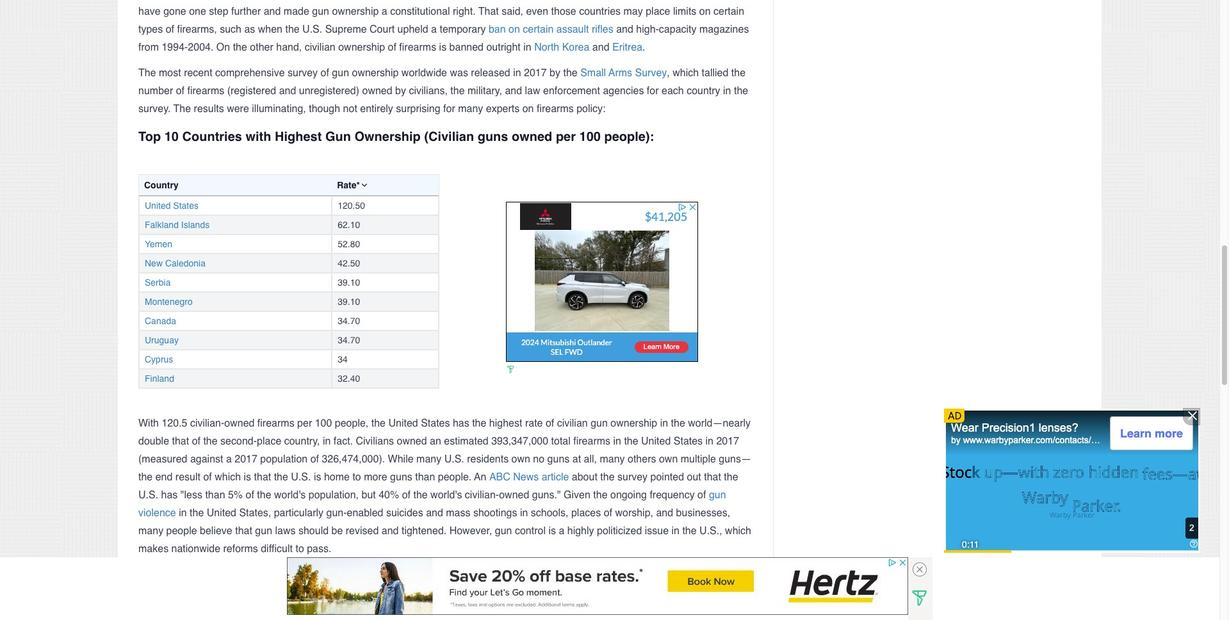 Task type: locate. For each thing, give the bounding box(es) containing it.
the down guns—
[[724, 472, 738, 483]]

guns down experts
[[478, 130, 508, 144]]

2017 down second-
[[235, 454, 257, 465]]

owned down news
[[499, 490, 529, 501]]

0 horizontal spatial civilian
[[305, 42, 336, 53]]

certain inside have gone one step further and made gun ownership a constitutional right. that said, even those countries may place limits on certain types of firearms, such as when the u.s. supreme court upheld a temporary
[[714, 6, 744, 17]]

highest
[[275, 130, 322, 144]]

1 horizontal spatial per
[[468, 587, 483, 598]]

banned inside the countries with the most restrictive firearm laws are china , india , japan , singapore , and vietnam . taiwan and indonesia have the lowest gun ownership rates possible, with zero civilian firearms per 100 people. guns, however, are not banned in either of these countries. taiwan only allows shotguns, handguns, and regular rifles, and a background check and license are required for al
[[651, 587, 685, 598]]

illuminating,
[[252, 103, 306, 115]]

and left the law
[[505, 85, 522, 97]]

0 vertical spatial for
[[647, 85, 659, 97]]

0 horizontal spatial the
[[138, 67, 156, 79]]

which inside , which tallied the number of firearms (registered and unregistered) owned by civilians, the military, and law enforcement agencies for each country in the survey. the results were illuminating, though not entirely surprising for many experts on firearms policy:
[[673, 67, 699, 79]]

0 horizontal spatial certain
[[523, 24, 554, 35]]

42.50
[[338, 258, 360, 269]]

are right license
[[650, 605, 665, 616]]

china link
[[427, 569, 453, 581]]

1 vertical spatial for
[[443, 103, 455, 115]]

0 horizontal spatial by
[[395, 85, 406, 97]]

have inside the countries with the most restrictive firearm laws are china , india , japan , singapore , and vietnam . taiwan and indonesia have the lowest gun ownership rates possible, with zero civilian firearms per 100 people. guns, however, are not banned in either of these countries. taiwan only allows shotguns, handguns, and regular rifles, and a background check and license are required for al
[[138, 587, 161, 598]]

ownership down supreme
[[338, 42, 385, 53]]

1 vertical spatial people.
[[506, 587, 539, 598]]

constitutional
[[390, 6, 450, 17]]

0 horizontal spatial banned
[[449, 42, 484, 53]]

civilian- down the an
[[465, 490, 499, 501]]

2 horizontal spatial states
[[674, 436, 703, 447]]

advertisement element
[[506, 202, 698, 362], [944, 409, 1201, 553], [287, 557, 908, 615]]

0 vertical spatial by
[[550, 67, 561, 79]]

in the united states, particularly gun-enabled suicides and mass shootings in schools, places of worship, and businesses, many people believe that gun laws should be revised and tightened. however, gun control is a highly politicized issue in the u.s., which makes nationwide reforms difficult to pass.
[[138, 507, 751, 555]]

. down high-
[[643, 42, 645, 53]]

1 horizontal spatial own
[[659, 454, 678, 465]]

1 vertical spatial place
[[257, 436, 281, 447]]

1 horizontal spatial civilian
[[395, 587, 426, 598]]

article
[[542, 472, 569, 483]]

a down second-
[[226, 454, 232, 465]]

1 have from the top
[[138, 6, 161, 17]]

0 horizontal spatial to
[[296, 543, 304, 555]]

freestar image
[[506, 365, 515, 374]]

upheld
[[398, 24, 428, 35]]

on right ban
[[509, 24, 520, 35]]

is inside in the united states, particularly gun-enabled suicides and mass shootings in schools, places of worship, and businesses, many people believe that gun laws should be revised and tightened. however, gun control is a highly politicized issue in the u.s., which makes nationwide reforms difficult to pass.
[[549, 525, 556, 537]]

about
[[572, 472, 598, 483]]

tallied
[[702, 67, 729, 79]]

with down were
[[246, 130, 271, 144]]

0 vertical spatial than
[[415, 472, 435, 483]]

which inside in the united states, particularly gun-enabled suicides and mass shootings in schools, places of worship, and businesses, many people believe that gun laws should be revised and tightened. however, gun control is a highly politicized issue in the u.s., which makes nationwide reforms difficult to pass.
[[725, 525, 751, 537]]

guns,
[[542, 587, 570, 598]]

1 vertical spatial not
[[634, 587, 648, 598]]

when
[[258, 24, 283, 35]]

with down firearm
[[351, 587, 369, 598]]

1 horizontal spatial on
[[523, 103, 534, 115]]

people. left the an
[[438, 472, 472, 483]]

1 34.70 from the top
[[338, 316, 360, 326]]

many
[[458, 103, 483, 115], [416, 454, 442, 465], [600, 454, 625, 465], [138, 525, 163, 537]]

0 horizontal spatial which
[[215, 472, 241, 483]]

gun up unregistered)
[[332, 67, 349, 79]]

the inside , which tallied the number of firearms (registered and unregistered) owned by civilians, the military, and law enforcement agencies for each country in the survey. the results were illuminating, though not entirely surprising for many experts on firearms policy:
[[173, 103, 191, 115]]

1 vertical spatial banned
[[651, 587, 685, 598]]

pointed
[[651, 472, 684, 483]]

surprising
[[396, 103, 441, 115]]

the down "less
[[190, 507, 204, 519]]

taiwan link
[[636, 569, 668, 581]]

united up the falkland
[[145, 201, 171, 211]]

2 horizontal spatial per
[[556, 130, 576, 144]]

survey up ongoing
[[618, 472, 648, 483]]

gun right made
[[312, 6, 329, 17]]

india
[[459, 569, 481, 581]]

1 horizontal spatial laws
[[386, 569, 406, 581]]

. inside the countries with the most restrictive firearm laws are china , india , japan , singapore , and vietnam . taiwan and indonesia have the lowest gun ownership rates possible, with zero civilian firearms per 100 people. guns, however, are not banned in either of these countries. taiwan only allows shotguns, handguns, and regular rifles, and a background check and license are required for al
[[630, 569, 633, 581]]

gun violence
[[138, 490, 726, 519]]

gun inside the countries with the most restrictive firearm laws are china , india , japan , singapore , and vietnam . taiwan and indonesia have the lowest gun ownership rates possible, with zero civilian firearms per 100 people. guns, however, are not banned in either of these countries. taiwan only allows shotguns, handguns, and regular rifles, and a background check and license are required for al
[[212, 587, 230, 598]]

gone
[[163, 6, 186, 17]]

1 horizontal spatial the
[[173, 103, 191, 115]]

2 own from the left
[[659, 454, 678, 465]]

0 horizontal spatial on
[[509, 24, 520, 35]]

per up country,
[[297, 418, 312, 429]]

that up reforms
[[235, 525, 252, 537]]

gun down 'shootings'
[[495, 525, 512, 537]]

civilian- inside "with 120.5 civilian-owned firearms per 100 people, the united states has the highest rate of civilian gun ownership in the world—nearly double that of the second-place country, in fact. civilians owned an estimated 393,347,000 total firearms in the united states in 2017 (measured against a 2017 population of 326,474,000). while many u.s. residents own no guns at all, many others own multiple guns— the end result of which is that the u.s. is home to more guns than people.  an"
[[190, 418, 224, 429]]

ownership inside have gone one step further and made gun ownership a constitutional right. that said, even those countries may place limits on certain types of firearms, such as when the u.s. supreme court upheld a temporary
[[332, 6, 379, 17]]

population
[[260, 454, 308, 465]]

right.
[[453, 6, 476, 17]]

united
[[145, 201, 171, 211], [388, 418, 418, 429], [641, 436, 671, 447], [207, 507, 236, 519]]

made
[[284, 6, 309, 17]]

those
[[551, 6, 576, 17]]

guns down while
[[390, 472, 412, 483]]

to inside in the united states, particularly gun-enabled suicides and mass shootings in schools, places of worship, and businesses, many people believe that gun laws should be revised and tightened. however, gun control is a highly politicized issue in the u.s., which makes nationwide reforms difficult to pass.
[[296, 543, 304, 555]]

to left pass.
[[296, 543, 304, 555]]

in inside the and high-capacity magazines from 1994-2004. on the other hand, civilian ownership of firearms is banned outright in
[[524, 42, 532, 53]]

0 vertical spatial place
[[646, 6, 670, 17]]

the up 'hand,'
[[285, 24, 300, 35]]

0 vertical spatial 2017
[[524, 67, 547, 79]]

100 up country,
[[315, 418, 332, 429]]

states up the multiple
[[674, 436, 703, 447]]

40%
[[379, 490, 399, 501]]

falkland
[[145, 220, 179, 230]]

1 vertical spatial 34.70
[[338, 335, 360, 345]]

1 horizontal spatial to
[[353, 472, 361, 483]]

1 vertical spatial countries
[[196, 569, 238, 581]]

0 vertical spatial on
[[699, 6, 711, 17]]

types
[[138, 24, 163, 35]]

of inside have gone one step further and made gun ownership a constitutional right. that said, even those countries may place limits on certain types of firearms, such as when the u.s. supreme court upheld a temporary
[[166, 24, 174, 35]]

top 10 countries with highest gun ownership (civilian guns owned per 100 people):
[[138, 130, 654, 144]]

certain down even on the left top
[[523, 24, 554, 35]]

by
[[550, 67, 561, 79], [395, 85, 406, 97]]

states up falkland islands link on the top of the page
[[173, 201, 199, 211]]

people. up background
[[506, 587, 539, 598]]

1 vertical spatial 2017
[[717, 436, 739, 447]]

world—nearly
[[688, 418, 751, 429]]

2 horizontal spatial 2017
[[717, 436, 739, 447]]

2 vertical spatial on
[[523, 103, 534, 115]]

u.s. inside have gone one step further and made gun ownership a constitutional right. that said, even those countries may place limits on certain types of firearms, such as when the u.s. supreme court upheld a temporary
[[302, 24, 322, 35]]

ownership inside "with 120.5 civilian-owned firearms per 100 people, the united states has the highest rate of civilian gun ownership in the world—nearly double that of the second-place country, in fact. civilians owned an estimated 393,347,000 total firearms in the united states in 2017 (measured against a 2017 population of 326,474,000). while many u.s. residents own no guns at all, many others own multiple guns— the end result of which is that the u.s. is home to more guns than people.  an"
[[611, 418, 657, 429]]

not up license
[[634, 587, 648, 598]]

0 horizontal spatial 2017
[[235, 454, 257, 465]]

the left the end
[[138, 472, 153, 483]]

of inside , which tallied the number of firearms (registered and unregistered) owned by civilians, the military, and law enforcement agencies for each country in the survey. the results were illuminating, though not entirely surprising for many experts on firearms policy:
[[176, 85, 185, 97]]

which up each at the top right
[[673, 67, 699, 79]]

not inside the countries with the most restrictive firearm laws are china , india , japan , singapore , and vietnam . taiwan and indonesia have the lowest gun ownership rates possible, with zero civilian firearms per 100 people. guns, however, are not banned in either of these countries. taiwan only allows shotguns, handguns, and regular rifles, and a background check and license are required for al
[[634, 587, 648, 598]]

laws inside the countries with the most restrictive firearm laws are china , india , japan , singapore , and vietnam . taiwan and indonesia have the lowest gun ownership rates possible, with zero civilian firearms per 100 people. guns, however, are not banned in either of these countries. taiwan only allows shotguns, handguns, and regular rifles, and a background check and license are required for al
[[386, 569, 406, 581]]

1 horizontal spatial which
[[673, 67, 699, 79]]

and up however,
[[573, 569, 590, 581]]

owned
[[362, 85, 392, 97], [512, 130, 552, 144], [224, 418, 255, 429], [397, 436, 427, 447], [499, 490, 529, 501]]

total
[[551, 436, 571, 447]]

civilian inside "with 120.5 civilian-owned firearms per 100 people, the united states has the highest rate of civilian gun ownership in the world—nearly double that of the second-place country, in fact. civilians owned an estimated 393,347,000 total firearms in the united states in 2017 (measured against a 2017 population of 326,474,000). while many u.s. residents own no guns at all, many others own multiple guns— the end result of which is that the u.s. is home to more guns than people.  an"
[[557, 418, 588, 429]]

1 vertical spatial certain
[[523, 24, 554, 35]]

1 vertical spatial most
[[279, 569, 301, 581]]

0 vertical spatial the
[[138, 67, 156, 79]]

tabler image
[[360, 181, 369, 190]]

of inside the countries with the most restrictive firearm laws are china , india , japan , singapore , and vietnam . taiwan and indonesia have the lowest gun ownership rates possible, with zero civilian firearms per 100 people. guns, however, are not banned in either of these countries. taiwan only allows shotguns, handguns, and regular rifles, and a background check and license are required for al
[[728, 587, 736, 598]]

1 horizontal spatial countries
[[579, 6, 621, 17]]

0 horizontal spatial for
[[443, 103, 455, 115]]

0 vertical spatial 34.70
[[338, 316, 360, 326]]

by down the most recent comprehensive survey of gun ownership worldwide was released in 2017 by the small arms survey
[[395, 85, 406, 97]]

0 vertical spatial banned
[[449, 42, 484, 53]]

1 vertical spatial .
[[630, 569, 633, 581]]

on inside , which tallied the number of firearms (registered and unregistered) owned by civilians, the military, and law enforcement agencies for each country in the survey. the results were illuminating, though not entirely surprising for many experts on firearms policy:
[[523, 103, 534, 115]]

on down the law
[[523, 103, 534, 115]]

owned up while
[[397, 436, 427, 447]]

100 down policy:
[[579, 130, 601, 144]]

2 vertical spatial 2017
[[235, 454, 257, 465]]

than left 5%
[[205, 490, 225, 501]]

not inside , which tallied the number of firearms (registered and unregistered) owned by civilians, the military, and law enforcement agencies for each country in the survey. the results were illuminating, though not entirely surprising for many experts on firearms policy:
[[343, 103, 357, 115]]

per inside "with 120.5 civilian-owned firearms per 100 people, the united states has the highest rate of civilian gun ownership in the world—nearly double that of the second-place country, in fact. civilians owned an estimated 393,347,000 total firearms in the united states in 2017 (measured against a 2017 population of 326,474,000). while many u.s. residents own no guns at all, many others own multiple guns— the end result of which is that the u.s. is home to more guns than people.  an"
[[297, 418, 312, 429]]

civilian-
[[190, 418, 224, 429], [465, 490, 499, 501]]

of right 5%
[[246, 490, 254, 501]]

gun inside gun violence
[[709, 490, 726, 501]]

which inside "with 120.5 civilian-owned firearms per 100 people, the united states has the highest rate of civilian gun ownership in the world—nearly double that of the second-place country, in fact. civilians owned an estimated 393,347,000 total firearms in the united states in 2017 (measured against a 2017 population of 326,474,000). while many u.s. residents own no guns at all, many others own multiple guns— the end result of which is that the u.s. is home to more guns than people.  an"
[[215, 472, 241, 483]]

1 vertical spatial survey
[[618, 472, 648, 483]]

per inside the countries with the most restrictive firearm laws are china , india , japan , singapore , and vietnam . taiwan and indonesia have the lowest gun ownership rates possible, with zero civilian firearms per 100 people. guns, however, are not banned in either of these countries. taiwan only allows shotguns, handguns, and regular rifles, and a background check and license are required for al
[[468, 587, 483, 598]]

39.10
[[338, 278, 360, 288], [338, 297, 360, 307]]

0 horizontal spatial .
[[630, 569, 633, 581]]

0 vertical spatial .
[[643, 42, 645, 53]]

0 vertical spatial not
[[343, 103, 357, 115]]

revised
[[346, 525, 379, 537]]

firearm
[[351, 569, 383, 581]]

is down temporary
[[439, 42, 447, 53]]

the up enforcement
[[563, 67, 578, 79]]

have gone one step further and made gun ownership a constitutional right. that said, even those countries may place limits on certain types of firearms, such as when the u.s. supreme court upheld a temporary
[[138, 6, 744, 35]]

banned down temporary
[[449, 42, 484, 53]]

0 horizontal spatial has
[[161, 490, 178, 501]]

north korea link
[[534, 42, 590, 53]]

1 horizontal spatial for
[[647, 85, 659, 97]]

however,
[[573, 587, 614, 598]]

1 horizontal spatial 2017
[[524, 67, 547, 79]]

than
[[415, 472, 435, 483], [205, 490, 225, 501]]

states,
[[239, 507, 271, 519]]

1 horizontal spatial 100
[[486, 587, 503, 598]]

firearms down upheld
[[399, 42, 436, 53]]

u.s. down estimated
[[444, 454, 464, 465]]

1 horizontal spatial has
[[453, 418, 469, 429]]

worship,
[[615, 507, 653, 519]]

license
[[616, 605, 648, 616]]

violence
[[138, 507, 176, 519]]

islands
[[181, 220, 210, 230]]

firearms up all,
[[574, 436, 611, 447]]

0 horizontal spatial than
[[205, 490, 225, 501]]

0 vertical spatial guns
[[478, 130, 508, 144]]

owned up entirely
[[362, 85, 392, 97]]

per down india
[[468, 587, 483, 598]]

countries up lowest
[[196, 569, 238, 581]]

people.
[[438, 472, 472, 483], [506, 587, 539, 598]]

1 vertical spatial laws
[[386, 569, 406, 581]]

a inside "with 120.5 civilian-owned firearms per 100 people, the united states has the highest rate of civilian gun ownership in the world—nearly double that of the second-place country, in fact. civilians owned an estimated 393,347,000 total firearms in the united states in 2017 (measured against a 2017 population of 326,474,000). while many u.s. residents own no guns at all, many others own multiple guns— the end result of which is that the u.s. is home to more guns than people.  an"
[[226, 454, 232, 465]]

1 horizontal spatial banned
[[651, 587, 685, 598]]

0 horizontal spatial per
[[297, 418, 312, 429]]

34.70 for canada
[[338, 316, 360, 326]]

indonesia link
[[691, 569, 735, 581]]

1 vertical spatial the
[[173, 103, 191, 115]]

canada link
[[145, 316, 176, 326]]

"less
[[181, 490, 202, 501]]

most inside the countries with the most restrictive firearm laws are china , india , japan , singapore , and vietnam . taiwan and indonesia have the lowest gun ownership rates possible, with zero civilian firearms per 100 people. guns, however, are not banned in either of these countries. taiwan only allows shotguns, handguns, and regular rifles, and a background check and license are required for al
[[279, 569, 301, 581]]

abc
[[489, 472, 510, 483]]

handguns,
[[348, 605, 396, 616]]

for down either
[[709, 605, 721, 616]]

are left china
[[409, 569, 424, 581]]

0 vertical spatial which
[[673, 67, 699, 79]]

1 vertical spatial by
[[395, 85, 406, 97]]

1 vertical spatial civilian-
[[465, 490, 499, 501]]

, inside , which tallied the number of firearms (registered and unregistered) owned by civilians, the military, and law enforcement agencies for each country in the survey. the results were illuminating, though not entirely surprising for many experts on firearms policy:
[[667, 67, 670, 79]]

2 34.70 from the top
[[338, 335, 360, 345]]

0 horizontal spatial civilian-
[[190, 418, 224, 429]]

2 vertical spatial are
[[650, 605, 665, 616]]

civilian right 'hand,'
[[305, 42, 336, 53]]

the left lowest
[[163, 587, 178, 598]]

that inside in the united states, particularly gun-enabled suicides and mass shootings in schools, places of worship, and businesses, many people believe that gun laws should be revised and tightened. however, gun control is a highly politicized issue in the u.s., which makes nationwide reforms difficult to pass.
[[235, 525, 252, 537]]

0 vertical spatial laws
[[275, 525, 296, 537]]

place inside have gone one step further and made gun ownership a constitutional right. that said, even those countries may place limits on certain types of firearms, such as when the u.s. supreme court upheld a temporary
[[646, 6, 670, 17]]

falkland islands link
[[145, 220, 210, 230]]

than inside "about the survey pointed out that the u.s. has "less than 5% of the world's population, but 40% of the world's civilian-owned guns." given the ongoing frequency of"
[[205, 490, 225, 501]]

2 horizontal spatial for
[[709, 605, 721, 616]]

0 vertical spatial to
[[353, 472, 361, 483]]

1 39.10 from the top
[[338, 278, 360, 288]]

2 horizontal spatial civilian
[[557, 418, 588, 429]]

0 vertical spatial civilian
[[305, 42, 336, 53]]

0 vertical spatial people.
[[438, 472, 472, 483]]

2017 up guns—
[[717, 436, 739, 447]]

100 inside "with 120.5 civilian-owned firearms per 100 people, the united states has the highest rate of civilian gun ownership in the world—nearly double that of the second-place country, in fact. civilians owned an estimated 393,347,000 total firearms in the united states in 2017 (measured against a 2017 population of 326,474,000). while many u.s. residents own no guns at all, many others own multiple guns— the end result of which is that the u.s. is home to more guns than people.  an"
[[315, 418, 332, 429]]

guns—
[[719, 454, 751, 465]]

country
[[687, 85, 720, 97]]

1 horizontal spatial certain
[[714, 6, 744, 17]]

0 vertical spatial civilian-
[[190, 418, 224, 429]]

of up unregistered)
[[321, 67, 329, 79]]

to down 326,474,000).
[[353, 472, 361, 483]]

1 vertical spatial per
[[297, 418, 312, 429]]

(registered
[[227, 85, 276, 97]]

at
[[573, 454, 581, 465]]

1 vertical spatial states
[[421, 418, 450, 429]]

united states
[[145, 201, 199, 211]]

own left 'no'
[[512, 454, 530, 465]]

(measured
[[138, 454, 187, 465]]

with
[[246, 130, 271, 144], [241, 569, 259, 581], [351, 587, 369, 598]]

is up states,
[[244, 472, 251, 483]]

rates
[[282, 587, 305, 598]]

of up 'politicized'
[[604, 507, 612, 519]]

falkland islands
[[145, 220, 210, 230]]

2 39.10 from the top
[[338, 297, 360, 307]]

2 horizontal spatial 100
[[579, 130, 601, 144]]

1 horizontal spatial not
[[634, 587, 648, 598]]

guns down total
[[547, 454, 570, 465]]

2 vertical spatial 100
[[486, 587, 503, 598]]

u.s. up violence
[[138, 490, 158, 501]]

laws up zero
[[386, 569, 406, 581]]

in up "required"
[[688, 587, 696, 598]]

enforcement
[[543, 85, 600, 97]]

the
[[138, 67, 156, 79], [173, 103, 191, 115]]

gun inside have gone one step further and made gun ownership a constitutional right. that said, even those countries may place limits on certain types of firearms, such as when the u.s. supreme court upheld a temporary
[[312, 6, 329, 17]]

world's up particularly in the bottom left of the page
[[274, 490, 306, 501]]

certain up magazines
[[714, 6, 744, 17]]

hand,
[[276, 42, 302, 53]]

double
[[138, 436, 169, 447]]

vietnam
[[593, 569, 630, 581]]

these
[[138, 605, 163, 616]]

by inside , which tallied the number of firearms (registered and unregistered) owned by civilians, the military, and law enforcement agencies for each country in the survey. the results were illuminating, though not entirely surprising for many experts on firearms policy:
[[395, 85, 406, 97]]

1 horizontal spatial guns
[[478, 130, 508, 144]]

1 vertical spatial 100
[[315, 418, 332, 429]]

firearms inside the and high-capacity magazines from 1994-2004. on the other hand, civilian ownership of firearms is banned outright in
[[399, 42, 436, 53]]

100 down japan link
[[486, 587, 503, 598]]

of up 1994-
[[166, 24, 174, 35]]

united inside in the united states, particularly gun-enabled suicides and mass shootings in schools, places of worship, and businesses, many people believe that gun laws should be revised and tightened. however, gun control is a highly politicized issue in the u.s., which makes nationwide reforms difficult to pass.
[[207, 507, 236, 519]]

step
[[209, 6, 228, 17]]

survey down 'hand,'
[[288, 67, 318, 79]]

number
[[138, 85, 173, 97]]

393,347,000
[[491, 436, 548, 447]]

home
[[324, 472, 350, 483]]

taiwan right vietnam link
[[636, 569, 668, 581]]

1 vertical spatial has
[[161, 490, 178, 501]]

0 vertical spatial states
[[173, 201, 199, 211]]

guns
[[478, 130, 508, 144], [547, 454, 570, 465], [390, 472, 412, 483]]

the inside have gone one step further and made gun ownership a constitutional right. that said, even those countries may place limits on certain types of firearms, such as when the u.s. supreme court upheld a temporary
[[285, 24, 300, 35]]

recent
[[184, 67, 212, 79]]

1 horizontal spatial by
[[550, 67, 561, 79]]

0 vertical spatial countries
[[579, 6, 621, 17]]

1 vertical spatial than
[[205, 490, 225, 501]]

1 vertical spatial with
[[241, 569, 259, 581]]

further
[[231, 6, 261, 17]]

own up pointed
[[659, 454, 678, 465]]

0 horizontal spatial people.
[[438, 472, 472, 483]]

0 horizontal spatial world's
[[274, 490, 306, 501]]

ownership inside the countries with the most restrictive firearm laws are china , india , japan , singapore , and vietnam . taiwan and indonesia have the lowest gun ownership rates possible, with zero civilian firearms per 100 people. guns, however, are not banned in either of these countries. taiwan only allows shotguns, handguns, and regular rifles, and a background check and license are required for al
[[232, 587, 279, 598]]

states
[[173, 201, 199, 211], [421, 418, 450, 429], [674, 436, 703, 447]]

against
[[190, 454, 223, 465]]

for down survey
[[647, 85, 659, 97]]

and inside have gone one step further and made gun ownership a constitutional right. that said, even those countries may place limits on certain types of firearms, such as when the u.s. supreme court upheld a temporary
[[264, 6, 281, 17]]

1 vertical spatial civilian
[[557, 418, 588, 429]]

court
[[370, 24, 395, 35]]

u.s. down made
[[302, 24, 322, 35]]

0 vertical spatial per
[[556, 130, 576, 144]]

experts
[[486, 103, 520, 115]]

than up gun violence link
[[415, 472, 435, 483]]

many inside in the united states, particularly gun-enabled suicides and mass shootings in schools, places of worship, and businesses, many people believe that gun laws should be revised and tightened. however, gun control is a highly politicized issue in the u.s., which makes nationwide reforms difficult to pass.
[[138, 525, 163, 537]]

0 horizontal spatial guns
[[390, 472, 412, 483]]

1 vertical spatial to
[[296, 543, 304, 555]]

new
[[145, 258, 163, 269]]

united up believe
[[207, 507, 236, 519]]

civilian- inside "about the survey pointed out that the u.s. has "less than 5% of the world's population, but 40% of the world's civilian-owned guns." given the ongoing frequency of"
[[465, 490, 499, 501]]

in right released on the left top of page
[[513, 67, 521, 79]]

52.80
[[338, 239, 360, 249]]

serbia
[[145, 278, 171, 288]]

gun right lowest
[[212, 587, 230, 598]]

1 vertical spatial have
[[138, 587, 161, 598]]

that down population
[[254, 472, 271, 483]]

1 horizontal spatial survey
[[618, 472, 648, 483]]

, up guns,
[[567, 569, 570, 581]]

owned inside , which tallied the number of firearms (registered and unregistered) owned by civilians, the military, and law enforcement agencies for each country in the survey. the results were illuminating, though not entirely surprising for many experts on firearms policy:
[[362, 85, 392, 97]]

others
[[628, 454, 656, 465]]

2 have from the top
[[138, 587, 161, 598]]



Task type: vqa. For each thing, say whether or not it's contained in the screenshot.


Task type: describe. For each thing, give the bounding box(es) containing it.
rifles,
[[454, 605, 478, 616]]

many down an
[[416, 454, 442, 465]]

of up businesses,
[[698, 490, 706, 501]]

temporary
[[440, 24, 486, 35]]

ownership
[[355, 130, 421, 144]]

of inside the and high-capacity magazines from 1994-2004. on the other hand, civilian ownership of firearms is banned outright in
[[388, 42, 396, 53]]

has inside "about the survey pointed out that the u.s. has "less than 5% of the world's population, but 40% of the world's civilian-owned guns." given the ongoing frequency of"
[[161, 490, 178, 501]]

and down frequency at the right bottom of page
[[656, 507, 673, 519]]

small
[[581, 67, 606, 79]]

1994-
[[162, 42, 188, 53]]

the left u.s.,
[[683, 525, 697, 537]]

many inside , which tallied the number of firearms (registered and unregistered) owned by civilians, the military, and law enforcement agencies for each country in the survey. the results were illuminating, though not entirely surprising for many experts on firearms policy:
[[458, 103, 483, 115]]

civilians
[[356, 436, 394, 447]]

the down population
[[274, 472, 288, 483]]

survey inside "about the survey pointed out that the u.s. has "less than 5% of the world's population, but 40% of the world's civilian-owned guns." given the ongoing frequency of"
[[618, 472, 648, 483]]

possible,
[[308, 587, 348, 598]]

to inside "with 120.5 civilian-owned firearms per 100 people, the united states has the highest rate of civilian gun ownership in the world—nearly double that of the second-place country, in fact. civilians owned an estimated 393,347,000 total firearms in the united states in 2017 (measured against a 2017 population of 326,474,000). while many u.s. residents own no guns at all, many others own multiple guns— the end result of which is that the u.s. is home to more guns than people.  an"
[[353, 472, 361, 483]]

is inside the and high-capacity magazines from 1994-2004. on the other hand, civilian ownership of firearms is banned outright in
[[439, 42, 447, 53]]

while
[[388, 454, 414, 465]]

in down world—nearly
[[706, 436, 714, 447]]

the up states,
[[257, 490, 271, 501]]

singapore link
[[521, 569, 567, 581]]

, left india link
[[453, 569, 456, 581]]

of inside in the united states, particularly gun-enabled suicides and mass shootings in schools, places of worship, and businesses, many people believe that gun laws should be revised and tightened. however, gun control is a highly politicized issue in the u.s., which makes nationwide reforms difficult to pass.
[[604, 507, 612, 519]]

1 vertical spatial are
[[616, 587, 631, 598]]

1 world's from the left
[[274, 490, 306, 501]]

caledonia
[[165, 258, 206, 269]]

even
[[526, 6, 548, 17]]

and down however,
[[596, 605, 613, 616]]

of right rate
[[546, 418, 554, 429]]

0 horizontal spatial are
[[409, 569, 424, 581]]

believe
[[200, 525, 232, 537]]

has inside "with 120.5 civilian-owned firearms per 100 people, the united states has the highest rate of civilian gun ownership in the world—nearly double that of the second-place country, in fact. civilians owned an estimated 393,347,000 total firearms in the united states in 2017 (measured against a 2017 population of 326,474,000). while many u.s. residents own no guns at all, many others own multiple guns— the end result of which is that the u.s. is home to more guns than people.  an"
[[453, 418, 469, 429]]

result
[[175, 472, 200, 483]]

india link
[[459, 569, 481, 581]]

japan
[[487, 569, 515, 581]]

in up ongoing
[[613, 436, 621, 447]]

freestar image
[[910, 589, 929, 608]]

the right tallied
[[731, 67, 746, 79]]

0 horizontal spatial states
[[173, 201, 199, 211]]

1 own from the left
[[512, 454, 530, 465]]

ownership up entirely
[[352, 67, 399, 79]]

united up civilians
[[388, 418, 418, 429]]

of down country,
[[310, 454, 319, 465]]

suicides
[[386, 507, 423, 519]]

other
[[250, 42, 273, 53]]

people. inside the countries with the most restrictive firearm laws are china , india , japan , singapore , and vietnam . taiwan and indonesia have the lowest gun ownership rates possible, with zero civilian firearms per 100 people. guns, however, are not banned in either of these countries. taiwan only allows shotguns, handguns, and regular rifles, and a background check and license are required for al
[[506, 587, 539, 598]]

tightened.
[[402, 525, 447, 537]]

arms
[[609, 67, 632, 79]]

a right upheld
[[431, 24, 437, 35]]

united up others
[[641, 436, 671, 447]]

in inside , which tallied the number of firearms (registered and unregistered) owned by civilians, the military, and law enforcement agencies for each country in the survey. the results were illuminating, though not entirely surprising for many experts on firearms policy:
[[723, 85, 731, 97]]

check
[[566, 605, 593, 616]]

have inside have gone one step further and made gun ownership a constitutional right. that said, even those countries may place limits on certain types of firearms, such as when the u.s. supreme court upheld a temporary
[[138, 6, 161, 17]]

from
[[138, 42, 159, 53]]

in up people
[[179, 507, 187, 519]]

countries
[[182, 130, 242, 144]]

the up estimated
[[472, 418, 487, 429]]

, left the japan at the bottom of page
[[481, 569, 484, 581]]

2 vertical spatial with
[[351, 587, 369, 598]]

in inside the countries with the most restrictive firearm laws are china , india , japan , singapore , and vietnam . taiwan and indonesia have the lowest gun ownership rates possible, with zero civilian firearms per 100 people. guns, however, are not banned in either of these countries. taiwan only allows shotguns, handguns, and regular rifles, and a background check and license are required for al
[[688, 587, 696, 598]]

results
[[194, 103, 224, 115]]

second-
[[220, 436, 257, 447]]

civilian inside the and high-capacity magazines from 1994-2004. on the other hand, civilian ownership of firearms is banned outright in
[[305, 42, 336, 53]]

cyprus
[[145, 354, 173, 365]]

highest
[[489, 418, 522, 429]]

the up others
[[624, 436, 638, 447]]

1 vertical spatial advertisement element
[[944, 409, 1201, 553]]

singapore
[[521, 569, 567, 581]]

banned inside the and high-capacity magazines from 1994-2004. on the other hand, civilian ownership of firearms is banned outright in
[[449, 42, 484, 53]]

in left fact.
[[323, 436, 331, 447]]

uruguay
[[145, 335, 179, 345]]

0 vertical spatial advertisement element
[[506, 202, 698, 362]]

the right about
[[600, 472, 615, 483]]

owned down experts
[[512, 130, 552, 144]]

u.s. inside "about the survey pointed out that the u.s. has "less than 5% of the world's population, but 40% of the world's civilian-owned guns." given the ongoing frequency of"
[[138, 490, 158, 501]]

survey
[[635, 67, 667, 79]]

0 horizontal spatial taiwan
[[213, 605, 245, 616]]

united states link
[[145, 201, 199, 211]]

countries inside the countries with the most restrictive firearm laws are china , india , japan , singapore , and vietnam . taiwan and indonesia have the lowest gun ownership rates possible, with zero civilian firearms per 100 people. guns, however, are not banned in either of these countries. taiwan only allows shotguns, handguns, and regular rifles, and a background check and license are required for al
[[196, 569, 238, 581]]

2 horizontal spatial guns
[[547, 454, 570, 465]]

uruguay link
[[145, 335, 179, 345]]

than inside "with 120.5 civilian-owned firearms per 100 people, the united states has the highest rate of civilian gun ownership in the world—nearly double that of the second-place country, in fact. civilians owned an estimated 393,347,000 total firearms in the united states in 2017 (measured against a 2017 population of 326,474,000). while many u.s. residents own no guns at all, many others own multiple guns— the end result of which is that the u.s. is home to more guns than people.  an"
[[415, 472, 435, 483]]

japan link
[[487, 569, 515, 581]]

businesses,
[[676, 507, 730, 519]]

entirely
[[360, 103, 393, 115]]

is left home
[[314, 472, 321, 483]]

in up pointed
[[660, 418, 668, 429]]

, left singapore link
[[515, 569, 518, 581]]

fact.
[[334, 436, 353, 447]]

though
[[309, 103, 340, 115]]

mass
[[446, 507, 471, 519]]

on inside have gone one step further and made gun ownership a constitutional right. that said, even those countries may place limits on certain types of firearms, such as when the u.s. supreme court upheld a temporary
[[699, 6, 711, 17]]

0 vertical spatial survey
[[288, 67, 318, 79]]

allows
[[270, 605, 298, 616]]

2 vertical spatial guns
[[390, 472, 412, 483]]

of down against
[[203, 472, 212, 483]]

firearms up country,
[[257, 418, 294, 429]]

and right rifles,
[[481, 605, 498, 616]]

and up illuminating,
[[279, 85, 296, 97]]

ownership inside the and high-capacity magazines from 1994-2004. on the other hand, civilian ownership of firearms is banned outright in
[[338, 42, 385, 53]]

in right issue
[[672, 525, 680, 537]]

all,
[[584, 454, 597, 465]]

owned inside "about the survey pointed out that the u.s. has "less than 5% of the world's population, but 40% of the world's civilian-owned guns." given the ongoing frequency of"
[[499, 490, 529, 501]]

that down 120.5
[[172, 436, 189, 447]]

owned up second-
[[224, 418, 255, 429]]

population,
[[309, 490, 359, 501]]

that
[[478, 6, 499, 17]]

the up against
[[203, 436, 218, 447]]

a inside in the united states, particularly gun-enabled suicides and mass shootings in schools, places of worship, and businesses, many people believe that gun laws should be revised and tightened. however, gun control is a highly politicized issue in the u.s., which makes nationwide reforms difficult to pass.
[[559, 525, 565, 537]]

many right all,
[[600, 454, 625, 465]]

that inside "about the survey pointed out that the u.s. has "less than 5% of the world's population, but 40% of the world's civilian-owned guns." given the ongoing frequency of"
[[704, 472, 721, 483]]

the down difficult
[[262, 569, 276, 581]]

100 inside the countries with the most restrictive firearm laws are china , india , japan , singapore , and vietnam . taiwan and indonesia have the lowest gun ownership rates possible, with zero civilian firearms per 100 people. guns, however, are not banned in either of these countries. taiwan only allows shotguns, handguns, and regular rifles, and a background check and license are required for al
[[486, 587, 503, 598]]

guns."
[[532, 490, 561, 501]]

firearms up results on the top
[[187, 85, 224, 97]]

firearms down enforcement
[[537, 103, 574, 115]]

was
[[450, 67, 468, 79]]

be
[[332, 525, 343, 537]]

such
[[220, 24, 241, 35]]

pass.
[[307, 543, 332, 555]]

outright
[[487, 42, 521, 53]]

north
[[534, 42, 559, 53]]

120.50
[[338, 201, 365, 211]]

civilian inside the countries with the most restrictive firearm laws are china , india , japan , singapore , and vietnam . taiwan and indonesia have the lowest gun ownership rates possible, with zero civilian firearms per 100 people. guns, however, are not banned in either of these countries. taiwan only allows shotguns, handguns, and regular rifles, and a background check and license are required for al
[[395, 587, 426, 598]]

highly
[[567, 525, 594, 537]]

the up suicides
[[413, 490, 428, 501]]

39.10 for serbia
[[338, 278, 360, 288]]

eritrea
[[612, 42, 643, 53]]

the right country
[[734, 85, 748, 97]]

of up against
[[192, 436, 200, 447]]

canada
[[145, 316, 176, 326]]

the most recent comprehensive survey of gun ownership worldwide was released in 2017 by the small arms survey
[[138, 67, 667, 79]]

2 horizontal spatial are
[[650, 605, 665, 616]]

of right 40%
[[402, 490, 411, 501]]

10
[[164, 130, 179, 144]]

rifles
[[592, 24, 614, 35]]

the up the multiple
[[671, 418, 685, 429]]

326,474,000).
[[322, 454, 385, 465]]

u.s.,
[[700, 525, 722, 537]]

2 world's from the left
[[431, 490, 462, 501]]

in up control
[[520, 507, 528, 519]]

countries inside have gone one step further and made gun ownership a constitutional right. that said, even those countries may place limits on certain types of firearms, such as when the u.s. supreme court upheld a temporary
[[579, 6, 621, 17]]

and down suicides
[[382, 525, 399, 537]]

end
[[155, 472, 173, 483]]

39.10 for montenegro
[[338, 297, 360, 307]]

0 vertical spatial taiwan
[[636, 569, 668, 581]]

1 horizontal spatial .
[[643, 42, 645, 53]]

0 horizontal spatial most
[[159, 67, 181, 79]]

the down was
[[451, 85, 465, 97]]

firearms inside the countries with the most restrictive firearm laws are china , india , japan , singapore , and vietnam . taiwan and indonesia have the lowest gun ownership rates possible, with zero civilian firearms per 100 people. guns, however, are not banned in either of these countries. taiwan only allows shotguns, handguns, and regular rifles, and a background check and license are required for al
[[428, 587, 465, 598]]

gun down states,
[[255, 525, 272, 537]]

a inside the countries with the most restrictive firearm laws are china , india , japan , singapore , and vietnam . taiwan and indonesia have the lowest gun ownership rates possible, with zero civilian firearms per 100 people. guns, however, are not banned in either of these countries. taiwan only allows shotguns, handguns, and regular rifles, and a background check and license are required for al
[[501, 605, 507, 616]]

and inside the and high-capacity magazines from 1994-2004. on the other hand, civilian ownership of firearms is banned outright in
[[616, 24, 633, 35]]

rate
[[525, 418, 543, 429]]

the up places
[[593, 490, 608, 501]]

capacity
[[659, 24, 697, 35]]

34.70 for uruguay
[[338, 335, 360, 345]]

montenegro link
[[145, 297, 193, 307]]

agencies
[[603, 85, 644, 97]]

1 vertical spatial on
[[509, 24, 520, 35]]

gun inside "with 120.5 civilian-owned firearms per 100 people, the united states has the highest rate of civilian gun ownership in the world—nearly double that of the second-place country, in fact. civilians owned an estimated 393,347,000 total firearms in the united states in 2017 (measured against a 2017 population of 326,474,000). while many u.s. residents own no guns at all, many others own multiple guns— the end result of which is that the u.s. is home to more guns than people.  an"
[[591, 418, 608, 429]]

magazines
[[700, 24, 749, 35]]

and right "taiwan" link
[[671, 569, 688, 581]]

place inside "with 120.5 civilian-owned firearms per 100 people, the united states has the highest rate of civilian gun ownership in the world—nearly double that of the second-place country, in fact. civilians owned an estimated 393,347,000 total firearms in the united states in 2017 (measured against a 2017 population of 326,474,000). while many u.s. residents own no guns at all, many others own multiple guns— the end result of which is that the u.s. is home to more guns than people.  an"
[[257, 436, 281, 447]]

a up court
[[382, 6, 387, 17]]

for inside the countries with the most restrictive firearm laws are china , india , japan , singapore , and vietnam . taiwan and indonesia have the lowest gun ownership rates possible, with zero civilian firearms per 100 people. guns, however, are not banned in either of these countries. taiwan only allows shotguns, handguns, and regular rifles, and a background check and license are required for al
[[709, 605, 721, 616]]

shootings
[[473, 507, 517, 519]]

unregistered)
[[299, 85, 359, 97]]

2 vertical spatial advertisement element
[[287, 557, 908, 615]]

north korea and eritrea .
[[534, 42, 645, 53]]

said,
[[502, 6, 523, 17]]

laws inside in the united states, particularly gun-enabled suicides and mass shootings in schools, places of worship, and businesses, many people believe that gun laws should be revised and tightened. however, gun control is a highly politicized issue in the u.s., which makes nationwide reforms difficult to pass.
[[275, 525, 296, 537]]

frequency
[[650, 490, 695, 501]]

and left regular
[[399, 605, 416, 616]]

the inside the and high-capacity magazines from 1994-2004. on the other hand, civilian ownership of firearms is banned outright in
[[233, 42, 247, 53]]

policy:
[[577, 103, 606, 115]]

gun violence link
[[138, 490, 726, 519]]

0 vertical spatial with
[[246, 130, 271, 144]]

zero
[[372, 587, 392, 598]]

the up civilians
[[371, 418, 386, 429]]

and down rifles
[[592, 42, 610, 53]]

and up tightened.
[[426, 507, 443, 519]]

as
[[244, 24, 255, 35]]

news
[[513, 472, 539, 483]]

out
[[687, 472, 701, 483]]

people. inside "with 120.5 civilian-owned firearms per 100 people, the united states has the highest rate of civilian gun ownership in the world—nearly double that of the second-place country, in fact. civilians owned an estimated 393,347,000 total firearms in the united states in 2017 (measured against a 2017 population of 326,474,000). while many u.s. residents own no guns at all, many others own multiple guns— the end result of which is that the u.s. is home to more guns than people.  an"
[[438, 472, 472, 483]]

u.s. down population
[[291, 472, 311, 483]]

countries with the most restrictive firearm laws link
[[196, 569, 406, 581]]

issue
[[645, 525, 669, 537]]



